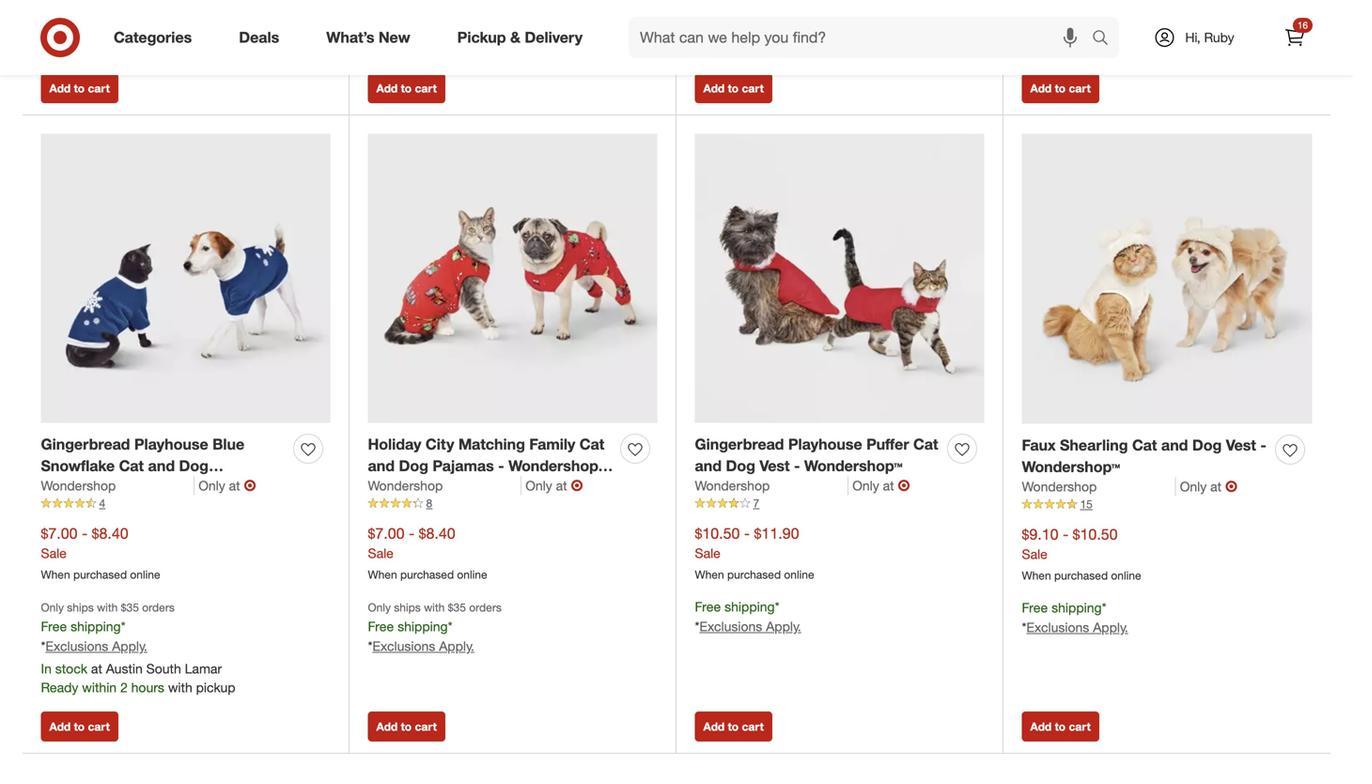 Task type: locate. For each thing, give the bounding box(es) containing it.
purchased inside $10.50 - $11.90 sale when purchased online
[[727, 568, 781, 582]]

1 vertical spatial within
[[82, 680, 117, 696]]

1 vertical spatial pickup
[[196, 680, 235, 696]]

0 horizontal spatial vest
[[760, 457, 790, 475]]

$8.40
[[92, 525, 128, 543], [419, 525, 456, 543]]

1 horizontal spatial $35
[[448, 601, 466, 615]]

1 vertical spatial ready
[[41, 680, 78, 696]]

purchased down $9.10 at right bottom
[[1055, 569, 1108, 583]]

- inside gingerbread playhouse puffer cat and dog vest - wondershop™
[[794, 457, 800, 475]]

wondershop™ down family
[[509, 457, 607, 475]]

online up the only ships with $35 orders free shipping * * exclusions apply.
[[457, 568, 487, 582]]

1 horizontal spatial ships
[[394, 601, 421, 615]]

$9.10
[[1022, 526, 1059, 544]]

1 horizontal spatial * exclusions apply.
[[1022, 0, 1129, 17]]

sweatshirt
[[41, 479, 118, 497]]

0 vertical spatial in
[[41, 22, 52, 39]]

0 horizontal spatial $7.00 - $8.40 sale when purchased online
[[41, 525, 160, 582]]

What can we help you find? suggestions appear below search field
[[629, 17, 1097, 58]]

cat right shearling
[[1132, 437, 1157, 455]]

ready
[[41, 41, 78, 57], [41, 680, 78, 696]]

dog
[[1193, 437, 1222, 455], [179, 457, 209, 475], [399, 457, 429, 475], [726, 457, 756, 475]]

0 horizontal spatial free shipping * * exclusions apply.
[[695, 599, 801, 635]]

1 orders from the left
[[142, 601, 175, 615]]

wondershop up 8
[[368, 478, 443, 495]]

2 $7.00 - $8.40 sale when purchased online from the left
[[368, 525, 487, 582]]

8
[[426, 497, 433, 511]]

faux shearling cat and dog vest - wondershop™
[[1022, 437, 1267, 476]]

1 lamar from the top
[[185, 22, 222, 39]]

deals
[[239, 28, 279, 47]]

online inside $9.10 - $10.50 sale when purchased online
[[1111, 569, 1142, 583]]

0 horizontal spatial $8.40
[[92, 525, 128, 543]]

wondershop link for pajamas
[[368, 477, 522, 496]]

when inside $10.50 - $11.90 sale when purchased online
[[695, 568, 724, 582]]

with inside the only ships with $35 orders free shipping * * exclusions apply.
[[424, 601, 445, 615]]

0 horizontal spatial $10.50
[[695, 525, 740, 543]]

free shipping * * exclusions apply.
[[695, 599, 801, 635], [1022, 600, 1129, 636]]

lamar
[[185, 22, 222, 39], [185, 661, 222, 678]]

gingerbread playhouse blue snowflake cat and dog sweatshirt - wondershop™ image
[[41, 134, 330, 423], [41, 134, 330, 423]]

$8.40 down 4
[[92, 525, 128, 543]]

dog inside 'faux shearling cat and dog vest - wondershop™'
[[1193, 437, 1222, 455]]

$7.00
[[41, 525, 78, 543], [368, 525, 405, 543]]

only inside only ships with $35 orders free shipping * * exclusions apply. in stock at  austin south lamar ready within 2 hours with pickup
[[41, 601, 64, 615]]

free inside the only ships with $35 orders free shipping * * exclusions apply.
[[368, 619, 394, 635]]

purchased
[[73, 568, 127, 582], [400, 568, 454, 582], [727, 568, 781, 582], [1055, 569, 1108, 583]]

$7.00 - $8.40 sale when purchased online
[[41, 525, 160, 582], [368, 525, 487, 582]]

with
[[168, 41, 192, 57], [97, 601, 118, 615], [424, 601, 445, 615], [168, 680, 192, 696]]

2 inside only ships with $35 orders free shipping * * exclusions apply. in stock at  austin south lamar ready within 2 hours with pickup
[[120, 680, 128, 696]]

0 horizontal spatial orders
[[142, 601, 175, 615]]

when for faux shearling cat and dog vest - wondershop™
[[1022, 569, 1051, 583]]

2 $8.40 from the left
[[419, 525, 456, 543]]

south inside only ships with $35 orders free shipping * * exclusions apply. in stock at  austin south lamar ready within 2 hours with pickup
[[146, 661, 181, 678]]

lamar inside in stock at  austin south lamar ready within 2 hours with pickup
[[185, 22, 222, 39]]

2 in from the top
[[41, 661, 52, 678]]

1 vertical spatial hours
[[131, 680, 164, 696]]

1 gingerbread from the left
[[41, 436, 130, 454]]

1 horizontal spatial vest
[[1226, 437, 1257, 455]]

1 hours from the top
[[131, 41, 164, 57]]

with inside in stock at  austin south lamar ready within 2 hours with pickup
[[168, 41, 192, 57]]

wondershop™ inside gingerbread playhouse puffer cat and dog vest - wondershop™
[[804, 457, 903, 475]]

1 horizontal spatial playhouse
[[788, 436, 863, 454]]

exclusions apply. link
[[1027, 0, 1129, 17], [700, 1, 801, 17], [700, 619, 801, 635], [1027, 620, 1129, 636], [46, 639, 147, 655], [373, 639, 474, 655]]

$8.40 down 8
[[419, 525, 456, 543]]

online up only ships with $35 orders free shipping * * exclusions apply. in stock at  austin south lamar ready within 2 hours with pickup
[[130, 568, 160, 582]]

only at ¬ for blue
[[199, 477, 256, 495]]

austin
[[106, 22, 143, 39], [106, 661, 143, 678]]

only at ¬
[[199, 477, 256, 495], [526, 477, 583, 495], [853, 477, 910, 495], [1180, 478, 1238, 496]]

0 vertical spatial pickup
[[196, 41, 235, 57]]

at inside only ships with $35 orders free shipping * * exclusions apply. in stock at  austin south lamar ready within 2 hours with pickup
[[91, 661, 102, 678]]

0 vertical spatial 2
[[120, 41, 128, 57]]

0 vertical spatial within
[[82, 41, 117, 57]]

add to cart button
[[41, 73, 118, 103], [368, 73, 445, 103], [695, 73, 772, 103], [1022, 73, 1100, 103], [41, 712, 118, 742], [368, 712, 445, 742], [695, 712, 772, 742], [1022, 712, 1100, 742]]

sale
[[41, 546, 67, 562], [368, 546, 394, 562], [695, 546, 721, 562], [1022, 547, 1048, 563]]

wondershop
[[41, 478, 116, 495], [368, 478, 443, 495], [695, 478, 770, 495], [1022, 479, 1097, 495]]

apply. inside the only ships with $35 orders free shipping * * exclusions apply.
[[439, 639, 474, 655]]

1 horizontal spatial orders
[[469, 601, 502, 615]]

in
[[41, 22, 52, 39], [41, 661, 52, 678]]

4 link
[[41, 496, 330, 512]]

holiday city matching family cat and dog pajamas - wondershop™ - red image
[[368, 134, 657, 423], [368, 134, 657, 423]]

pickup
[[457, 28, 506, 47]]

pickup
[[196, 41, 235, 57], [196, 680, 235, 696]]

2 austin from the top
[[106, 661, 143, 678]]

¬ up 15 link
[[1226, 478, 1238, 496]]

2 playhouse from the left
[[788, 436, 863, 454]]

dog inside gingerbread playhouse puffer cat and dog vest - wondershop™
[[726, 457, 756, 475]]

0 horizontal spatial * exclusions apply.
[[695, 1, 801, 17]]

2 $7.00 from the left
[[368, 525, 405, 543]]

vest
[[1226, 437, 1257, 455], [760, 457, 790, 475]]

sale for gingerbread playhouse puffer cat and dog vest - wondershop™
[[695, 546, 721, 562]]

ready inside in stock at  austin south lamar ready within 2 hours with pickup
[[41, 41, 78, 57]]

1 vertical spatial lamar
[[185, 661, 222, 678]]

when inside $9.10 - $10.50 sale when purchased online
[[1022, 569, 1051, 583]]

$35 for pajamas
[[448, 601, 466, 615]]

1 vertical spatial in
[[41, 661, 52, 678]]

only ships with $35 orders free shipping * * exclusions apply. in stock at  austin south lamar ready within 2 hours with pickup
[[41, 601, 235, 696]]

playhouse left "blue" on the bottom of page
[[134, 436, 208, 454]]

$10.50
[[695, 525, 740, 543], [1073, 526, 1118, 544]]

1 vertical spatial 2
[[120, 680, 128, 696]]

purchased down $11.90 on the right bottom of page
[[727, 568, 781, 582]]

$10.50 down 15
[[1073, 526, 1118, 544]]

1 stock from the top
[[55, 22, 87, 39]]

within
[[82, 41, 117, 57], [82, 680, 117, 696]]

playhouse for dog
[[134, 436, 208, 454]]

playhouse
[[134, 436, 208, 454], [788, 436, 863, 454]]

gingerbread playhouse puffer cat and dog vest - wondershop™ link
[[695, 434, 940, 477]]

when for gingerbread playhouse puffer cat and dog vest - wondershop™
[[695, 568, 724, 582]]

when
[[41, 568, 70, 582], [368, 568, 397, 582], [695, 568, 724, 582], [1022, 569, 1051, 583]]

1 vertical spatial vest
[[760, 457, 790, 475]]

2
[[120, 41, 128, 57], [120, 680, 128, 696]]

16 link
[[1274, 17, 1316, 58]]

sale inside $10.50 - $11.90 sale when purchased online
[[695, 546, 721, 562]]

purchased for -
[[727, 568, 781, 582]]

online
[[130, 568, 160, 582], [457, 568, 487, 582], [784, 568, 814, 582], [1111, 569, 1142, 583]]

0 vertical spatial hours
[[131, 41, 164, 57]]

playhouse inside gingerbread playhouse blue snowflake cat and dog sweatshirt - wondershop™
[[134, 436, 208, 454]]

1 horizontal spatial free shipping * * exclusions apply.
[[1022, 600, 1129, 636]]

1 vertical spatial austin
[[106, 661, 143, 678]]

online down $11.90 on the right bottom of page
[[784, 568, 814, 582]]

2 orders from the left
[[469, 601, 502, 615]]

2 ready from the top
[[41, 680, 78, 696]]

2 * exclusions apply. from the left
[[695, 1, 801, 17]]

gingerbread playhouse blue snowflake cat and dog sweatshirt - wondershop™ link
[[41, 434, 286, 497]]

1 vertical spatial stock
[[55, 661, 87, 678]]

wondershop link up 15
[[1022, 478, 1176, 497]]

0 vertical spatial lamar
[[185, 22, 222, 39]]

2 stock from the top
[[55, 661, 87, 678]]

cat inside gingerbread playhouse puffer cat and dog vest - wondershop™
[[914, 436, 938, 454]]

wondershop for gingerbread playhouse puffer cat and dog vest - wondershop™
[[695, 478, 770, 495]]

$35 inside the only ships with $35 orders free shipping * * exclusions apply.
[[448, 601, 466, 615]]

cat right family
[[580, 436, 605, 454]]

1 playhouse from the left
[[134, 436, 208, 454]]

1 ready from the top
[[41, 41, 78, 57]]

1 horizontal spatial gingerbread
[[695, 436, 784, 454]]

stock
[[55, 22, 87, 39], [55, 661, 87, 678]]

playhouse up 7 link
[[788, 436, 863, 454]]

exclusions inside the only ships with $35 orders free shipping * * exclusions apply.
[[373, 639, 435, 655]]

wondershop link up 8
[[368, 477, 522, 496]]

wondershop down "snowflake"
[[41, 478, 116, 495]]

cat inside gingerbread playhouse blue snowflake cat and dog sweatshirt - wondershop™
[[119, 457, 144, 475]]

ready inside only ships with $35 orders free shipping * * exclusions apply. in stock at  austin south lamar ready within 2 hours with pickup
[[41, 680, 78, 696]]

exclusions inside only ships with $35 orders free shipping * * exclusions apply. in stock at  austin south lamar ready within 2 hours with pickup
[[46, 639, 108, 655]]

wondershop link
[[41, 477, 195, 496], [368, 477, 522, 496], [695, 477, 849, 496], [1022, 478, 1176, 497]]

$11.90
[[754, 525, 799, 543]]

0 horizontal spatial $35
[[121, 601, 139, 615]]

* exclusions apply.
[[1022, 0, 1129, 17], [695, 1, 801, 17]]

1 ships from the left
[[67, 601, 94, 615]]

1 pickup from the top
[[196, 41, 235, 57]]

gingerbread playhouse puffer cat and dog vest - wondershop™ image
[[695, 134, 985, 423], [695, 134, 985, 423]]

purchased down 4
[[73, 568, 127, 582]]

cat right puffer
[[914, 436, 938, 454]]

orders inside only ships with $35 orders free shipping * * exclusions apply. in stock at  austin south lamar ready within 2 hours with pickup
[[142, 601, 175, 615]]

0 vertical spatial ready
[[41, 41, 78, 57]]

$35
[[121, 601, 139, 615], [448, 601, 466, 615]]

2 $35 from the left
[[448, 601, 466, 615]]

exclusions
[[1027, 0, 1090, 17], [700, 1, 763, 17], [700, 619, 763, 635], [1027, 620, 1090, 636], [46, 639, 108, 655], [373, 639, 435, 655]]

1 horizontal spatial $7.00 - $8.40 sale when purchased online
[[368, 525, 487, 582]]

online inside $10.50 - $11.90 sale when purchased online
[[784, 568, 814, 582]]

orders
[[142, 601, 175, 615], [469, 601, 502, 615]]

2 hours from the top
[[131, 680, 164, 696]]

¬ down "blue" on the bottom of page
[[244, 477, 256, 495]]

&
[[510, 28, 521, 47]]

1 $8.40 from the left
[[92, 525, 128, 543]]

gingerbread inside gingerbread playhouse puffer cat and dog vest - wondershop™
[[695, 436, 784, 454]]

only at ¬ down puffer
[[853, 477, 910, 495]]

$7.00 down sweatshirt
[[41, 525, 78, 543]]

1 within from the top
[[82, 41, 117, 57]]

0 horizontal spatial gingerbread
[[41, 436, 130, 454]]

wondershop link up '7'
[[695, 477, 849, 496]]

0 horizontal spatial ships
[[67, 601, 94, 615]]

search button
[[1084, 17, 1129, 62]]

dog up 15 link
[[1193, 437, 1222, 455]]

1 2 from the top
[[120, 41, 128, 57]]

cat
[[580, 436, 605, 454], [914, 436, 938, 454], [1132, 437, 1157, 455], [119, 457, 144, 475]]

online down 15 link
[[1111, 569, 1142, 583]]

$7.00 for gingerbread playhouse blue snowflake cat and dog sweatshirt - wondershop™
[[41, 525, 78, 543]]

$7.00 - $8.40 sale when purchased online down 8
[[368, 525, 487, 582]]

only at ¬ for cat
[[1180, 478, 1238, 496]]

wondershop™ down shearling
[[1022, 458, 1121, 476]]

south inside in stock at  austin south lamar ready within 2 hours with pickup
[[146, 22, 181, 39]]

and inside gingerbread playhouse blue snowflake cat and dog sweatshirt - wondershop™
[[148, 457, 175, 475]]

*
[[1022, 0, 1027, 17], [695, 1, 700, 17], [775, 599, 780, 616], [1102, 600, 1107, 617], [695, 619, 700, 635], [121, 619, 125, 635], [448, 619, 453, 635], [1022, 620, 1027, 636], [41, 639, 46, 655], [368, 639, 373, 655]]

$7.00 - $8.40 sale when purchased online down 4
[[41, 525, 160, 582]]

2 within from the top
[[82, 680, 117, 696]]

gingerbread up '7'
[[695, 436, 784, 454]]

lamar inside only ships with $35 orders free shipping * * exclusions apply. in stock at  austin south lamar ready within 2 hours with pickup
[[185, 661, 222, 678]]

2 ships from the left
[[394, 601, 421, 615]]

shipping inside the only ships with $35 orders free shipping * * exclusions apply.
[[398, 619, 448, 635]]

sale for gingerbread playhouse blue snowflake cat and dog sweatshirt - wondershop™
[[41, 546, 67, 562]]

free shipping * * exclusions apply. down $9.10 - $10.50 sale when purchased online
[[1022, 600, 1129, 636]]

when for gingerbread playhouse blue snowflake cat and dog sweatshirt - wondershop™
[[41, 568, 70, 582]]

only at ¬ down "blue" on the bottom of page
[[199, 477, 256, 495]]

0 vertical spatial stock
[[55, 22, 87, 39]]

only
[[199, 478, 225, 495], [526, 478, 552, 495], [853, 478, 879, 495], [1180, 479, 1207, 495], [41, 601, 64, 615], [368, 601, 391, 615]]

wondershop™ up 7 link
[[804, 457, 903, 475]]

at
[[91, 22, 102, 39], [229, 478, 240, 495], [556, 478, 567, 495], [883, 478, 894, 495], [1211, 479, 1222, 495], [91, 661, 102, 678]]

blue
[[213, 436, 245, 454]]

only at ¬ up 15 link
[[1180, 478, 1238, 496]]

dog up 4 link
[[179, 457, 209, 475]]

1 * exclusions apply. from the left
[[1022, 0, 1129, 17]]

$7.00 down red
[[368, 525, 405, 543]]

free
[[695, 599, 721, 616], [1022, 600, 1048, 617], [41, 619, 67, 635], [368, 619, 394, 635]]

wondershop™ inside 'faux shearling cat and dog vest - wondershop™'
[[1022, 458, 1121, 476]]

1 south from the top
[[146, 22, 181, 39]]

wondershop link up 4
[[41, 477, 195, 496]]

1 $7.00 from the left
[[41, 525, 78, 543]]

1 vertical spatial south
[[146, 661, 181, 678]]

purchased up the only ships with $35 orders free shipping * * exclusions apply.
[[400, 568, 454, 582]]

gingerbread inside gingerbread playhouse blue snowflake cat and dog sweatshirt - wondershop™
[[41, 436, 130, 454]]

dog up '7'
[[726, 457, 756, 475]]

hours
[[131, 41, 164, 57], [131, 680, 164, 696]]

online for wondershop™
[[1111, 569, 1142, 583]]

in stock at  austin south lamar ready within 2 hours with pickup
[[41, 22, 235, 57]]

1 horizontal spatial $7.00
[[368, 525, 405, 543]]

$10.50 - $11.90 sale when purchased online
[[695, 525, 814, 582]]

2 gingerbread from the left
[[695, 436, 784, 454]]

wondershop up '7'
[[695, 478, 770, 495]]

2 inside in stock at  austin south lamar ready within 2 hours with pickup
[[120, 41, 128, 57]]

apply.
[[1093, 0, 1129, 17], [766, 1, 801, 17], [766, 619, 801, 635], [1093, 620, 1129, 636], [112, 639, 147, 655], [439, 639, 474, 655]]

¬
[[244, 477, 256, 495], [571, 477, 583, 495], [898, 477, 910, 495], [1226, 478, 1238, 496]]

¬ down family
[[571, 477, 583, 495]]

gingerbread
[[41, 436, 130, 454], [695, 436, 784, 454]]

faux shearling cat and dog vest - wondershop™ image
[[1022, 134, 1313, 424], [1022, 134, 1313, 424]]

1 horizontal spatial $10.50
[[1073, 526, 1118, 544]]

only for matching
[[526, 478, 552, 495]]

online for sweatshirt
[[130, 568, 160, 582]]

only at ¬ down family
[[526, 477, 583, 495]]

only for cat
[[1180, 479, 1207, 495]]

ships
[[67, 601, 94, 615], [394, 601, 421, 615]]

gingerbread for and
[[695, 436, 784, 454]]

2 pickup from the top
[[196, 680, 235, 696]]

$7.00 for holiday city matching family cat and dog pajamas - wondershop™ - red
[[368, 525, 405, 543]]

¬ down puffer
[[898, 477, 910, 495]]

at for faux shearling cat and dog vest - wondershop™
[[1211, 479, 1222, 495]]

to
[[74, 81, 85, 95], [401, 81, 412, 95], [728, 81, 739, 95], [1055, 81, 1066, 95], [74, 720, 85, 734], [401, 720, 412, 734], [728, 720, 739, 734], [1055, 720, 1066, 734]]

south
[[146, 22, 181, 39], [146, 661, 181, 678]]

wondershop™
[[509, 457, 607, 475], [804, 457, 903, 475], [1022, 458, 1121, 476], [132, 479, 231, 497]]

in inside in stock at  austin south lamar ready within 2 hours with pickup
[[41, 22, 52, 39]]

2 south from the top
[[146, 661, 181, 678]]

0 horizontal spatial $7.00
[[41, 525, 78, 543]]

ships inside only ships with $35 orders free shipping * * exclusions apply. in stock at  austin south lamar ready within 2 hours with pickup
[[67, 601, 94, 615]]

1 $7.00 - $8.40 sale when purchased online from the left
[[41, 525, 160, 582]]

gingerbread playhouse blue snowflake cat and dog sweatshirt - wondershop™
[[41, 436, 245, 497]]

- inside 'faux shearling cat and dog vest - wondershop™'
[[1261, 437, 1267, 455]]

cart
[[88, 81, 110, 95], [415, 81, 437, 95], [742, 81, 764, 95], [1069, 81, 1091, 95], [88, 720, 110, 734], [415, 720, 437, 734], [742, 720, 764, 734], [1069, 720, 1091, 734]]

1 horizontal spatial $8.40
[[419, 525, 456, 543]]

wondershop for faux shearling cat and dog vest - wondershop™
[[1022, 479, 1097, 495]]

family
[[529, 436, 576, 454]]

free shipping * * exclusions apply. down $10.50 - $11.90 sale when purchased online
[[695, 599, 801, 635]]

2 lamar from the top
[[185, 661, 222, 678]]

within inside only ships with $35 orders free shipping * * exclusions apply. in stock at  austin south lamar ready within 2 hours with pickup
[[82, 680, 117, 696]]

1 austin from the top
[[106, 22, 143, 39]]

wondershop link for wondershop™
[[1022, 478, 1176, 497]]

1 in from the top
[[41, 22, 52, 39]]

and inside gingerbread playhouse puffer cat and dog vest - wondershop™
[[695, 457, 722, 475]]

$35 inside only ships with $35 orders free shipping * * exclusions apply. in stock at  austin south lamar ready within 2 hours with pickup
[[121, 601, 139, 615]]

orders inside the only ships with $35 orders free shipping * * exclusions apply.
[[469, 601, 502, 615]]

cat right "snowflake"
[[119, 457, 144, 475]]

wondershop link for -
[[695, 477, 849, 496]]

what's new
[[326, 28, 410, 47]]

when for holiday city matching family cat and dog pajamas - wondershop™ - red
[[368, 568, 397, 582]]

0 horizontal spatial playhouse
[[134, 436, 208, 454]]

$10.50 left $11.90 on the right bottom of page
[[695, 525, 740, 543]]

stock inside only ships with $35 orders free shipping * * exclusions apply. in stock at  austin south lamar ready within 2 hours with pickup
[[55, 661, 87, 678]]

0 vertical spatial south
[[146, 22, 181, 39]]

pickup & delivery
[[457, 28, 583, 47]]

$8.40 for pajamas
[[419, 525, 456, 543]]

at for gingerbread playhouse puffer cat and dog vest - wondershop™
[[883, 478, 894, 495]]

7 link
[[695, 496, 985, 512]]

2 2 from the top
[[120, 680, 128, 696]]

dog inside gingerbread playhouse blue snowflake cat and dog sweatshirt - wondershop™
[[179, 457, 209, 475]]

purchased for wondershop™
[[1055, 569, 1108, 583]]

-
[[1261, 437, 1267, 455], [498, 457, 504, 475], [794, 457, 800, 475], [122, 479, 128, 497], [368, 479, 374, 497], [82, 525, 88, 543], [409, 525, 415, 543], [744, 525, 750, 543], [1063, 526, 1069, 544]]

playhouse inside gingerbread playhouse puffer cat and dog vest - wondershop™
[[788, 436, 863, 454]]

sale inside $9.10 - $10.50 sale when purchased online
[[1022, 547, 1048, 563]]

wondershop™ down "blue" on the bottom of page
[[132, 479, 231, 497]]

purchased inside $9.10 - $10.50 sale when purchased online
[[1055, 569, 1108, 583]]

ships inside the only ships with $35 orders free shipping * * exclusions apply.
[[394, 601, 421, 615]]

gingerbread up "snowflake"
[[41, 436, 130, 454]]

add to cart
[[49, 81, 110, 95], [376, 81, 437, 95], [703, 81, 764, 95], [1031, 81, 1091, 95], [49, 720, 110, 734], [376, 720, 437, 734], [703, 720, 764, 734], [1031, 720, 1091, 734]]

add
[[49, 81, 71, 95], [376, 81, 398, 95], [703, 81, 725, 95], [1031, 81, 1052, 95], [49, 720, 71, 734], [376, 720, 398, 734], [703, 720, 725, 734], [1031, 720, 1052, 734]]

free shipping * * exclusions apply. for $10.50
[[1022, 600, 1129, 636]]

0 vertical spatial austin
[[106, 22, 143, 39]]

red
[[378, 479, 407, 497]]

0 vertical spatial vest
[[1226, 437, 1257, 455]]

8 link
[[368, 496, 657, 512]]

1 $35 from the left
[[121, 601, 139, 615]]

purchased for pajamas
[[400, 568, 454, 582]]

dog down holiday
[[399, 457, 429, 475]]

¬ for faux shearling cat and dog vest - wondershop™
[[1226, 478, 1238, 496]]

and
[[1162, 437, 1188, 455], [148, 457, 175, 475], [368, 457, 395, 475], [695, 457, 722, 475]]

wondershop up 15
[[1022, 479, 1097, 495]]

shipping inside only ships with $35 orders free shipping * * exclusions apply. in stock at  austin south lamar ready within 2 hours with pickup
[[71, 619, 121, 635]]



Task type: describe. For each thing, give the bounding box(es) containing it.
puffer
[[867, 436, 909, 454]]

gingerbread playhouse puffer cat and dog vest - wondershop™
[[695, 436, 938, 475]]

pickup inside in stock at  austin south lamar ready within 2 hours with pickup
[[196, 41, 235, 57]]

$10.50 inside $9.10 - $10.50 sale when purchased online
[[1073, 526, 1118, 544]]

7
[[753, 497, 760, 511]]

$9.10 - $10.50 sale when purchased online
[[1022, 526, 1142, 583]]

shearling
[[1060, 437, 1128, 455]]

orders for pajamas
[[469, 601, 502, 615]]

¬ for holiday city matching family cat and dog pajamas - wondershop™ - red
[[571, 477, 583, 495]]

apply. inside only ships with $35 orders free shipping * * exclusions apply. in stock at  austin south lamar ready within 2 hours with pickup
[[112, 639, 147, 655]]

what's
[[326, 28, 374, 47]]

only for puffer
[[853, 478, 879, 495]]

deals link
[[223, 17, 303, 58]]

faux shearling cat and dog vest - wondershop™ link
[[1022, 435, 1268, 478]]

wondershop™ inside gingerbread playhouse blue snowflake cat and dog sweatshirt - wondershop™
[[132, 479, 231, 497]]

hi, ruby
[[1185, 29, 1235, 46]]

hours inside only ships with $35 orders free shipping * * exclusions apply. in stock at  austin south lamar ready within 2 hours with pickup
[[131, 680, 164, 696]]

in inside only ships with $35 orders free shipping * * exclusions apply. in stock at  austin south lamar ready within 2 hours with pickup
[[41, 661, 52, 678]]

within inside in stock at  austin south lamar ready within 2 hours with pickup
[[82, 41, 117, 57]]

$8.40 for sweatshirt
[[92, 525, 128, 543]]

ruby
[[1204, 29, 1235, 46]]

wondershop™ inside holiday city matching family cat and dog pajamas - wondershop™ - red
[[509, 457, 607, 475]]

cat inside 'faux shearling cat and dog vest - wondershop™'
[[1132, 437, 1157, 455]]

wondershop for holiday city matching family cat and dog pajamas - wondershop™ - red
[[368, 478, 443, 495]]

¬ for gingerbread playhouse blue snowflake cat and dog sweatshirt - wondershop™
[[244, 477, 256, 495]]

categories
[[114, 28, 192, 47]]

sale for faux shearling cat and dog vest - wondershop™
[[1022, 547, 1048, 563]]

faux
[[1022, 437, 1056, 455]]

online for pajamas
[[457, 568, 487, 582]]

austin inside only ships with $35 orders free shipping * * exclusions apply. in stock at  austin south lamar ready within 2 hours with pickup
[[106, 661, 143, 678]]

16
[[1298, 19, 1308, 31]]

holiday city matching family cat and dog pajamas - wondershop™ - red
[[368, 436, 607, 497]]

search
[[1084, 30, 1129, 48]]

gingerbread for cat
[[41, 436, 130, 454]]

purchased for sweatshirt
[[73, 568, 127, 582]]

only at ¬ for puffer
[[853, 477, 910, 495]]

- inside gingerbread playhouse blue snowflake cat and dog sweatshirt - wondershop™
[[122, 479, 128, 497]]

what's new link
[[310, 17, 434, 58]]

15
[[1080, 498, 1093, 512]]

sale for holiday city matching family cat and dog pajamas - wondershop™ - red
[[368, 546, 394, 562]]

holiday city matching family cat and dog pajamas - wondershop™ - red link
[[368, 434, 613, 497]]

wondershop for gingerbread playhouse blue snowflake cat and dog sweatshirt - wondershop™
[[41, 478, 116, 495]]

at for gingerbread playhouse blue snowflake cat and dog sweatshirt - wondershop™
[[229, 478, 240, 495]]

cat inside holiday city matching family cat and dog pajamas - wondershop™ - red
[[580, 436, 605, 454]]

$7.00 - $8.40 sale when purchased online for sweatshirt
[[41, 525, 160, 582]]

dog inside holiday city matching family cat and dog pajamas - wondershop™ - red
[[399, 457, 429, 475]]

$10.50 inside $10.50 - $11.90 sale when purchased online
[[695, 525, 740, 543]]

holiday
[[368, 436, 421, 454]]

and inside 'faux shearling cat and dog vest - wondershop™'
[[1162, 437, 1188, 455]]

pickup inside only ships with $35 orders free shipping * * exclusions apply. in stock at  austin south lamar ready within 2 hours with pickup
[[196, 680, 235, 696]]

and inside holiday city matching family cat and dog pajamas - wondershop™ - red
[[368, 457, 395, 475]]

- inside $10.50 - $11.90 sale when purchased online
[[744, 525, 750, 543]]

categories link
[[98, 17, 215, 58]]

free inside only ships with $35 orders free shipping * * exclusions apply. in stock at  austin south lamar ready within 2 hours with pickup
[[41, 619, 67, 635]]

$7.00 - $8.40 sale when purchased online for pajamas
[[368, 525, 487, 582]]

vest inside gingerbread playhouse puffer cat and dog vest - wondershop™
[[760, 457, 790, 475]]

15 link
[[1022, 497, 1313, 513]]

city
[[426, 436, 454, 454]]

pickup & delivery link
[[441, 17, 606, 58]]

pajamas
[[433, 457, 494, 475]]

¬ for gingerbread playhouse puffer cat and dog vest - wondershop™
[[898, 477, 910, 495]]

4
[[99, 497, 105, 511]]

only at ¬ for matching
[[526, 477, 583, 495]]

hi,
[[1185, 29, 1201, 46]]

delivery
[[525, 28, 583, 47]]

stock inside in stock at  austin south lamar ready within 2 hours with pickup
[[55, 22, 87, 39]]

orders for sweatshirt
[[142, 601, 175, 615]]

$35 for sweatshirt
[[121, 601, 139, 615]]

vest inside 'faux shearling cat and dog vest - wondershop™'
[[1226, 437, 1257, 455]]

free shipping * * exclusions apply. for $11.90
[[695, 599, 801, 635]]

only for blue
[[199, 478, 225, 495]]

playhouse for vest
[[788, 436, 863, 454]]

- inside $9.10 - $10.50 sale when purchased online
[[1063, 526, 1069, 544]]

matching
[[459, 436, 525, 454]]

snowflake
[[41, 457, 115, 475]]

new
[[379, 28, 410, 47]]

hours inside in stock at  austin south lamar ready within 2 hours with pickup
[[131, 41, 164, 57]]

ships for holiday city matching family cat and dog pajamas - wondershop™ - red
[[394, 601, 421, 615]]

only ships with $35 orders free shipping * * exclusions apply.
[[368, 601, 502, 655]]

at inside in stock at  austin south lamar ready within 2 hours with pickup
[[91, 22, 102, 39]]

austin inside in stock at  austin south lamar ready within 2 hours with pickup
[[106, 22, 143, 39]]

ships for gingerbread playhouse blue snowflake cat and dog sweatshirt - wondershop™
[[67, 601, 94, 615]]

only inside the only ships with $35 orders free shipping * * exclusions apply.
[[368, 601, 391, 615]]

wondershop link for sweatshirt
[[41, 477, 195, 496]]

at for holiday city matching family cat and dog pajamas - wondershop™ - red
[[556, 478, 567, 495]]

online for -
[[784, 568, 814, 582]]



Task type: vqa. For each thing, say whether or not it's contained in the screenshot.
Baby
no



